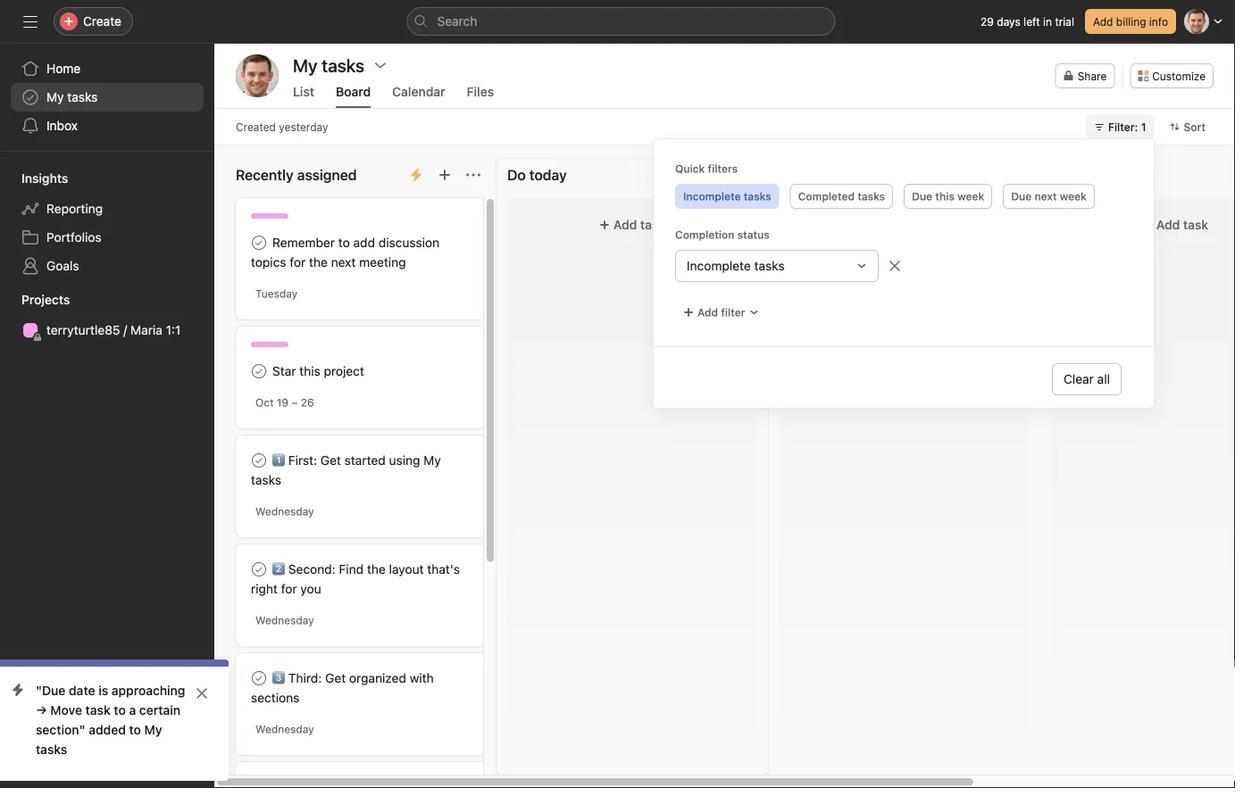 Task type: describe. For each thing, give the bounding box(es) containing it.
2️⃣ second: find the layout that's right for you
[[251, 562, 460, 597]]

clear all button
[[1052, 363, 1122, 396]]

list
[[293, 84, 314, 99]]

left
[[1024, 15, 1040, 28]]

search list box
[[407, 7, 835, 36]]

completion
[[675, 229, 735, 241]]

completed image for 2️⃣ second: find the layout that's right for you
[[248, 559, 270, 580]]

discussion
[[378, 235, 439, 250]]

first:
[[288, 453, 317, 468]]

sort
[[1184, 121, 1206, 133]]

tasks inside completed tasks button
[[858, 190, 885, 203]]

1:1
[[166, 323, 181, 338]]

inbox link
[[11, 112, 204, 140]]

for inside 2️⃣ second: find the layout that's right for you
[[281, 582, 297, 597]]

incomplete inside button
[[683, 190, 741, 203]]

0 horizontal spatial to
[[114, 703, 126, 718]]

due for due next week
[[1011, 190, 1032, 203]]

share
[[1078, 70, 1107, 82]]

approaching
[[111, 684, 185, 698]]

add billing info
[[1093, 15, 1168, 28]]

maria
[[130, 323, 162, 338]]

in
[[1043, 15, 1052, 28]]

3 wednesday button from the top
[[255, 723, 314, 736]]

sort button
[[1161, 114, 1214, 139]]

do today
[[507, 167, 567, 184]]

26
[[301, 397, 314, 409]]

filter
[[721, 306, 745, 319]]

due this week button
[[904, 184, 992, 209]]

projects button
[[0, 291, 70, 309]]

project
[[324, 364, 364, 379]]

remember to add discussion topics for the next meeting
[[251, 235, 439, 270]]

added
[[89, 723, 126, 738]]

tuesday button
[[255, 288, 298, 300]]

find
[[339, 562, 364, 577]]

the inside 2️⃣ second: find the layout that's right for you
[[367, 562, 386, 577]]

customize
[[1152, 70, 1206, 82]]

add task image
[[438, 168, 452, 182]]

incomplete tasks inside dropdown button
[[687, 259, 785, 273]]

days
[[997, 15, 1020, 28]]

3 wednesday from the top
[[255, 723, 314, 736]]

due next week
[[1011, 190, 1087, 203]]

the inside the remember to add discussion topics for the next meeting
[[309, 255, 328, 270]]

terryturtle85
[[46, 323, 120, 338]]

incomplete tasks group
[[675, 250, 1132, 282]]

terryturtle85 / maria 1:1
[[46, 323, 181, 338]]

status
[[737, 229, 770, 241]]

create
[[83, 14, 121, 29]]

incomplete tasks inside button
[[683, 190, 771, 203]]

tasks inside the "due date is approaching → move task to a certain section" added to my tasks
[[36, 743, 67, 757]]

meeting
[[359, 255, 406, 270]]

completed tasks button
[[790, 184, 893, 209]]

completed tasks
[[798, 190, 885, 203]]

week for due this week
[[957, 190, 984, 203]]

2️⃣
[[272, 562, 285, 577]]

reporting link
[[11, 195, 204, 223]]

second:
[[288, 562, 336, 577]]

quick filters
[[675, 163, 738, 175]]

a
[[129, 703, 136, 718]]

due for due this week
[[912, 190, 932, 203]]

inbox
[[46, 118, 78, 133]]

1
[[1141, 121, 1146, 133]]

2 vertical spatial to
[[129, 723, 141, 738]]

filters
[[708, 163, 738, 175]]

→
[[36, 703, 47, 718]]

reporting
[[46, 201, 103, 216]]

my inside global element
[[46, 90, 64, 104]]

oct
[[255, 397, 274, 409]]

my tasks link
[[11, 83, 204, 112]]

2 add task from the left
[[1156, 217, 1208, 232]]

29
[[981, 15, 994, 28]]

created
[[236, 121, 276, 133]]

task inside the "due date is approaching → move task to a certain section" added to my tasks
[[85, 703, 111, 718]]

insights button
[[0, 170, 68, 188]]

completed image for 1️⃣ first: get started using my tasks
[[248, 450, 270, 472]]

completed checkbox for 2️⃣ second: find the layout that's right for you
[[248, 559, 270, 580]]

search button
[[407, 7, 835, 36]]

next inside the remember to add discussion topics for the next meeting
[[331, 255, 356, 270]]

star
[[272, 364, 296, 379]]

oct 19 – 26
[[255, 397, 314, 409]]

projects element
[[0, 284, 214, 348]]

my tasks
[[46, 90, 98, 104]]

list link
[[293, 84, 314, 108]]

3️⃣
[[272, 671, 285, 686]]

tasks inside incomplete tasks button
[[744, 190, 771, 203]]

completed checkbox for 1️⃣ first: get started using my tasks
[[248, 450, 270, 472]]

create button
[[54, 7, 133, 36]]

remove image
[[888, 259, 902, 273]]

1 add task from the left
[[613, 217, 665, 232]]

completed image for star this project
[[248, 361, 270, 382]]

search
[[437, 14, 477, 29]]

quick
[[675, 163, 705, 175]]

due this week
[[912, 190, 984, 203]]

show options image
[[373, 58, 388, 72]]

board link
[[336, 84, 371, 108]]

19
[[277, 397, 288, 409]]

portfolios
[[46, 230, 101, 245]]

that's
[[427, 562, 460, 577]]

tasks inside incomplete tasks dropdown button
[[754, 259, 785, 273]]

–
[[291, 397, 298, 409]]

yesterday
[[279, 121, 328, 133]]

my tasks
[[293, 54, 364, 75]]

insights
[[21, 171, 68, 186]]

date
[[69, 684, 95, 698]]

is
[[98, 684, 108, 698]]

get for first:
[[320, 453, 341, 468]]

started
[[344, 453, 386, 468]]

clear all
[[1064, 372, 1110, 387]]



Task type: vqa. For each thing, say whether or not it's contained in the screenshot.
Oct 19 – 26
yes



Task type: locate. For each thing, give the bounding box(es) containing it.
0 vertical spatial completed image
[[248, 361, 270, 382]]

third:
[[288, 671, 322, 686]]

portfolios link
[[11, 223, 204, 252]]

certain
[[139, 703, 180, 718]]

tasks up status in the top of the page
[[744, 190, 771, 203]]

due right due this week button
[[1011, 190, 1032, 203]]

wednesday button
[[255, 505, 314, 518], [255, 614, 314, 627], [255, 723, 314, 736]]

for
[[290, 255, 306, 270], [281, 582, 297, 597]]

0 horizontal spatial my
[[46, 90, 64, 104]]

my up inbox
[[46, 90, 64, 104]]

1 vertical spatial this
[[299, 364, 320, 379]]

0 horizontal spatial task
[[85, 703, 111, 718]]

3️⃣ third: get organized with sections
[[251, 671, 434, 706]]

2 completed image from the top
[[248, 450, 270, 472]]

sections
[[251, 691, 300, 706]]

tasks down home
[[67, 90, 98, 104]]

1 horizontal spatial to
[[129, 723, 141, 738]]

rules for recently assigned image
[[409, 168, 423, 182]]

the down "remember"
[[309, 255, 328, 270]]

get for third:
[[325, 671, 346, 686]]

filter:
[[1108, 121, 1138, 133]]

projects
[[21, 292, 70, 307]]

incomplete tasks
[[683, 190, 771, 203], [687, 259, 785, 273]]

home
[[46, 61, 81, 76]]

all
[[1097, 372, 1110, 387]]

completed image up topics
[[248, 232, 270, 254]]

1 add task button from the left
[[518, 209, 747, 241]]

do later
[[1050, 167, 1102, 184]]

1️⃣
[[272, 453, 285, 468]]

to down a on the bottom left
[[129, 723, 141, 738]]

0 horizontal spatial this
[[299, 364, 320, 379]]

0 horizontal spatial the
[[309, 255, 328, 270]]

0 horizontal spatial add task
[[613, 217, 665, 232]]

tasks down 1️⃣
[[251, 473, 281, 488]]

for left you
[[281, 582, 297, 597]]

1 vertical spatial to
[[114, 703, 126, 718]]

2 completed checkbox from the top
[[248, 450, 270, 472]]

Completed checkbox
[[248, 361, 270, 382]]

completed image left 3️⃣
[[248, 668, 270, 689]]

due up 'incomplete tasks' group
[[912, 190, 932, 203]]

2 horizontal spatial to
[[338, 235, 350, 250]]

1 horizontal spatial the
[[367, 562, 386, 577]]

add task image
[[709, 168, 723, 182]]

this right star
[[299, 364, 320, 379]]

you
[[300, 582, 321, 597]]

to inside the remember to add discussion topics for the next meeting
[[338, 235, 350, 250]]

1 week from the left
[[957, 190, 984, 203]]

share button
[[1055, 63, 1115, 88]]

2 horizontal spatial my
[[424, 453, 441, 468]]

tasks inside 1️⃣ first: get started using my tasks
[[251, 473, 281, 488]]

files
[[467, 84, 494, 99]]

add
[[1093, 15, 1113, 28], [613, 217, 637, 232], [1156, 217, 1180, 232], [697, 306, 718, 319]]

wednesday
[[255, 505, 314, 518], [255, 614, 314, 627], [255, 723, 314, 736]]

add task button down quick
[[518, 209, 747, 241]]

billing
[[1116, 15, 1146, 28]]

1 completed image from the top
[[248, 232, 270, 254]]

get right third:
[[325, 671, 346, 686]]

0 vertical spatial incomplete tasks
[[683, 190, 771, 203]]

get right first:
[[320, 453, 341, 468]]

remember
[[272, 235, 335, 250]]

2 due from the left
[[1011, 190, 1032, 203]]

insights element
[[0, 163, 214, 284]]

1 vertical spatial completed image
[[248, 450, 270, 472]]

right
[[251, 582, 278, 597]]

my right using
[[424, 453, 441, 468]]

to left a on the bottom left
[[114, 703, 126, 718]]

add task button down do later
[[1061, 209, 1235, 241]]

get inside 1️⃣ first: get started using my tasks
[[320, 453, 341, 468]]

do next week
[[779, 167, 868, 184]]

completed image for 3️⃣ third: get organized with sections
[[248, 668, 270, 689]]

tasks down next week
[[858, 190, 885, 203]]

4 completed checkbox from the top
[[248, 668, 270, 689]]

1 due from the left
[[912, 190, 932, 203]]

incomplete tasks down add task icon
[[683, 190, 771, 203]]

2 week from the left
[[1060, 190, 1087, 203]]

get
[[320, 453, 341, 468], [325, 671, 346, 686]]

for inside the remember to add discussion topics for the next meeting
[[290, 255, 306, 270]]

add inside button
[[1093, 15, 1113, 28]]

calendar link
[[392, 84, 445, 108]]

week left due next week
[[957, 190, 984, 203]]

this for due
[[935, 190, 955, 203]]

completed image left 1️⃣
[[248, 450, 270, 472]]

1 horizontal spatial week
[[1060, 190, 1087, 203]]

1 vertical spatial get
[[325, 671, 346, 686]]

this
[[935, 190, 955, 203], [299, 364, 320, 379]]

completed
[[798, 190, 855, 203]]

1 wednesday from the top
[[255, 505, 314, 518]]

due next week button
[[1003, 184, 1095, 209]]

1 completed image from the top
[[248, 361, 270, 382]]

completed checkbox up topics
[[248, 232, 270, 254]]

add task button
[[518, 209, 747, 241], [1061, 209, 1235, 241]]

board
[[336, 84, 371, 99]]

1 completed checkbox from the top
[[248, 232, 270, 254]]

next week
[[801, 167, 868, 184]]

"due
[[36, 684, 66, 698]]

due inside due next week button
[[1011, 190, 1032, 203]]

my inside 1️⃣ first: get started using my tasks
[[424, 453, 441, 468]]

wednesday button for tasks
[[255, 505, 314, 518]]

1 horizontal spatial my
[[144, 723, 162, 738]]

wednesday button down right
[[255, 614, 314, 627]]

0 vertical spatial get
[[320, 453, 341, 468]]

1 horizontal spatial due
[[1011, 190, 1032, 203]]

0 vertical spatial to
[[338, 235, 350, 250]]

2 wednesday button from the top
[[255, 614, 314, 627]]

global element
[[0, 44, 214, 151]]

incomplete tasks button
[[675, 250, 879, 282]]

add billing info button
[[1085, 9, 1176, 34]]

1 horizontal spatial add task
[[1156, 217, 1208, 232]]

add inside popup button
[[697, 306, 718, 319]]

completed checkbox left 2️⃣
[[248, 559, 270, 580]]

the
[[309, 255, 328, 270], [367, 562, 386, 577]]

1 vertical spatial completed image
[[248, 559, 270, 580]]

tasks
[[67, 90, 98, 104], [744, 190, 771, 203], [858, 190, 885, 203], [754, 259, 785, 273], [251, 473, 281, 488], [36, 743, 67, 757]]

1 horizontal spatial next
[[1035, 190, 1057, 203]]

recently assigned
[[236, 167, 357, 184]]

0 vertical spatial completed image
[[248, 232, 270, 254]]

2 wednesday from the top
[[255, 614, 314, 627]]

more section actions image
[[466, 168, 480, 182]]

tasks down section"
[[36, 743, 67, 757]]

2 vertical spatial wednesday
[[255, 723, 314, 736]]

goals link
[[11, 252, 204, 280]]

tt button
[[236, 54, 279, 97]]

close image
[[195, 687, 209, 701]]

incomplete
[[683, 190, 741, 203], [687, 259, 751, 273]]

incomplete tasks down the completion status
[[687, 259, 785, 273]]

tasks down status in the top of the page
[[754, 259, 785, 273]]

for down "remember"
[[290, 255, 306, 270]]

1 wednesday button from the top
[[255, 505, 314, 518]]

filter: 1 button
[[1086, 114, 1154, 139]]

completed checkbox left 1️⃣
[[248, 450, 270, 472]]

3 completed checkbox from the top
[[248, 559, 270, 580]]

0 vertical spatial the
[[309, 255, 328, 270]]

next down add
[[331, 255, 356, 270]]

0 vertical spatial incomplete
[[683, 190, 741, 203]]

due
[[912, 190, 932, 203], [1011, 190, 1032, 203]]

1 vertical spatial next
[[331, 255, 356, 270]]

week down do later
[[1060, 190, 1087, 203]]

0 horizontal spatial week
[[957, 190, 984, 203]]

Completed checkbox
[[248, 232, 270, 254], [248, 450, 270, 472], [248, 559, 270, 580], [248, 668, 270, 689]]

incomplete down the completion status
[[687, 259, 751, 273]]

completed image for remember to add discussion topics for the next meeting
[[248, 232, 270, 254]]

2 horizontal spatial task
[[1183, 217, 1208, 232]]

completed image
[[248, 361, 270, 382], [248, 559, 270, 580], [248, 668, 270, 689]]

completion status
[[675, 229, 770, 241]]

1 vertical spatial incomplete tasks
[[687, 259, 785, 273]]

incomplete down add task icon
[[683, 190, 741, 203]]

this up 'incomplete tasks' group
[[935, 190, 955, 203]]

get inside the 3️⃣ third: get organized with sections
[[325, 671, 346, 686]]

completed checkbox left 3️⃣
[[248, 668, 270, 689]]

completed image left star
[[248, 361, 270, 382]]

0 vertical spatial for
[[290, 255, 306, 270]]

due inside due this week button
[[912, 190, 932, 203]]

wednesday for right
[[255, 614, 314, 627]]

completed image left 2️⃣
[[248, 559, 270, 580]]

0 vertical spatial next
[[1035, 190, 1057, 203]]

incomplete tasks button
[[675, 184, 779, 209]]

1️⃣ first: get started using my tasks
[[251, 453, 441, 488]]

2 add task button from the left
[[1061, 209, 1235, 241]]

tasks inside my tasks link
[[67, 90, 98, 104]]

clear
[[1064, 372, 1094, 387]]

2 vertical spatial wednesday button
[[255, 723, 314, 736]]

0 horizontal spatial add task button
[[518, 209, 747, 241]]

using
[[389, 453, 420, 468]]

1 horizontal spatial this
[[935, 190, 955, 203]]

calendar
[[392, 84, 445, 99]]

0 horizontal spatial next
[[331, 255, 356, 270]]

1 vertical spatial the
[[367, 562, 386, 577]]

incomplete inside dropdown button
[[687, 259, 751, 273]]

completed image
[[248, 232, 270, 254], [248, 450, 270, 472]]

completed checkbox for 3️⃣ third: get organized with sections
[[248, 668, 270, 689]]

2 vertical spatial my
[[144, 723, 162, 738]]

1 vertical spatial for
[[281, 582, 297, 597]]

tuesday
[[255, 288, 298, 300]]

my inside the "due date is approaching → move task to a certain section" added to my tasks
[[144, 723, 162, 738]]

wednesday button down sections
[[255, 723, 314, 736]]

29 days left in trial
[[981, 15, 1074, 28]]

wednesday down sections
[[255, 723, 314, 736]]

completed checkbox for remember to add discussion topics for the next meeting
[[248, 232, 270, 254]]

/
[[123, 323, 127, 338]]

0 vertical spatial my
[[46, 90, 64, 104]]

0 vertical spatial wednesday button
[[255, 505, 314, 518]]

3 completed image from the top
[[248, 668, 270, 689]]

to
[[338, 235, 350, 250], [114, 703, 126, 718], [129, 723, 141, 738]]

home link
[[11, 54, 204, 83]]

my down the 'certain'
[[144, 723, 162, 738]]

1 horizontal spatial add task button
[[1061, 209, 1235, 241]]

2 vertical spatial completed image
[[248, 668, 270, 689]]

terryturtle85 / maria 1:1 link
[[11, 316, 204, 345]]

wednesday button for right
[[255, 614, 314, 627]]

this for star
[[299, 364, 320, 379]]

wednesday down right
[[255, 614, 314, 627]]

2 completed image from the top
[[248, 559, 270, 580]]

1 vertical spatial my
[[424, 453, 441, 468]]

add filter
[[697, 306, 745, 319]]

my
[[46, 90, 64, 104], [424, 453, 441, 468], [144, 723, 162, 738]]

this inside due this week button
[[935, 190, 955, 203]]

1 vertical spatial wednesday button
[[255, 614, 314, 627]]

0 vertical spatial this
[[935, 190, 955, 203]]

organized
[[349, 671, 406, 686]]

1 horizontal spatial task
[[640, 217, 665, 232]]

the right find
[[367, 562, 386, 577]]

topics
[[251, 255, 286, 270]]

1 vertical spatial incomplete
[[687, 259, 751, 273]]

hide sidebar image
[[23, 14, 38, 29]]

next down do later
[[1035, 190, 1057, 203]]

0 vertical spatial wednesday
[[255, 505, 314, 518]]

info
[[1149, 15, 1168, 28]]

star this project
[[272, 364, 364, 379]]

wednesday down 1️⃣
[[255, 505, 314, 518]]

to left add
[[338, 235, 350, 250]]

wednesday for tasks
[[255, 505, 314, 518]]

next inside button
[[1035, 190, 1057, 203]]

layout
[[389, 562, 424, 577]]

wednesday button down 1️⃣
[[255, 505, 314, 518]]

1 vertical spatial wednesday
[[255, 614, 314, 627]]

week for due next week
[[1060, 190, 1087, 203]]

0 horizontal spatial due
[[912, 190, 932, 203]]

created yesterday
[[236, 121, 328, 133]]



